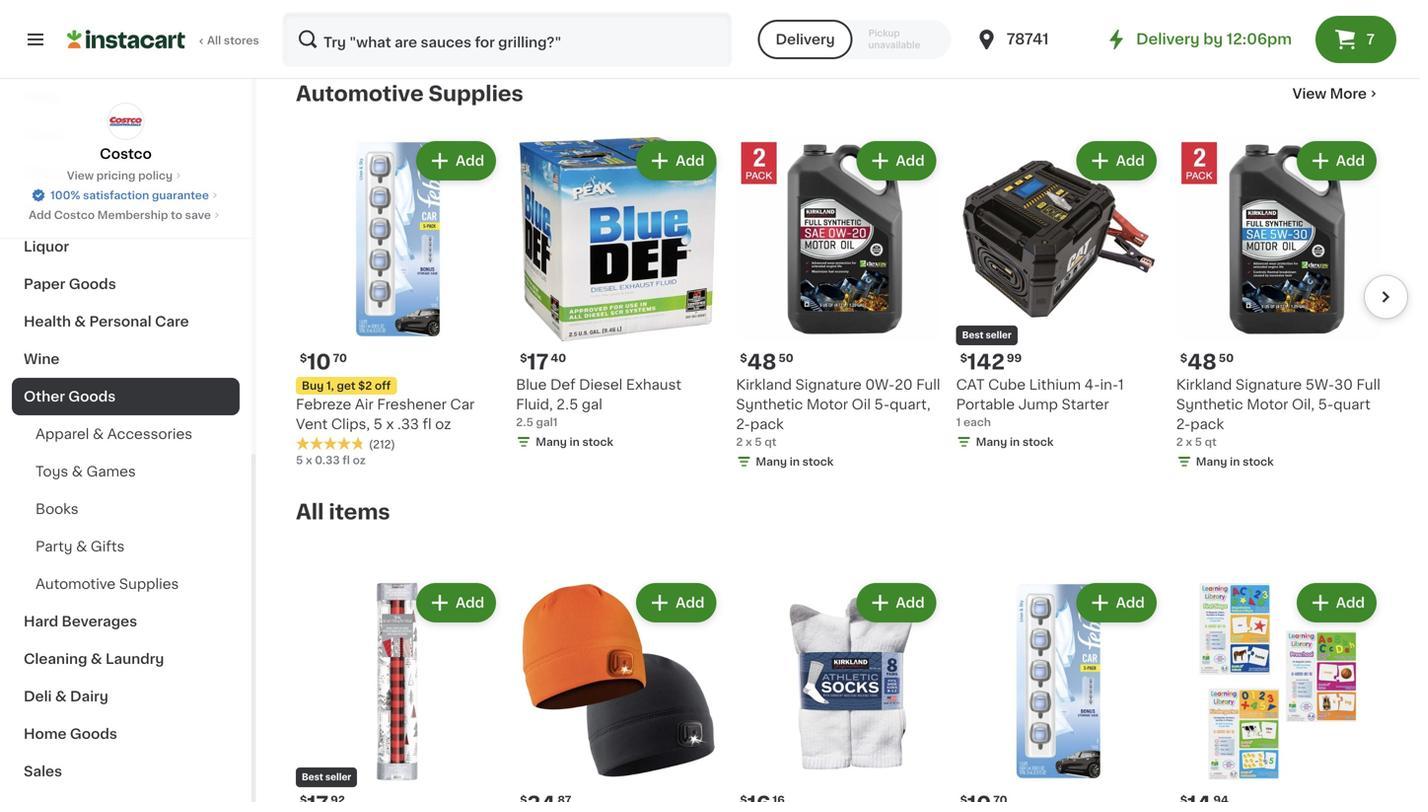 Task type: locate. For each thing, give the bounding box(es) containing it.
2- for kirkland signature 0w-20 full synthetic motor oil 5-quart, 2-pack
[[736, 418, 751, 431]]

supplies
[[429, 83, 524, 104], [119, 577, 179, 591]]

pricing
[[96, 170, 136, 181]]

0 horizontal spatial $ 48 50
[[740, 352, 794, 373]]

0 vertical spatial automotive
[[296, 83, 424, 104]]

$ 48 50 for kirkland signature 5w-30 full synthetic motor oil, 5-quart 2-pack
[[1181, 352, 1234, 373]]

$ for kirkland signature 0w-20 full synthetic motor oil 5-quart, 2-pack
[[740, 353, 748, 364]]

automotive down party & gifts
[[36, 577, 116, 591]]

0 horizontal spatial 50
[[779, 353, 794, 364]]

all stores link
[[67, 12, 260, 67]]

0 vertical spatial view
[[1293, 87, 1327, 101]]

1 full from the left
[[917, 378, 941, 392]]

synthetic left oil,
[[1177, 398, 1244, 412]]

2 2 from the left
[[1177, 437, 1184, 448]]

many for blue def diesel exhaust fluid, 2.5 gal
[[536, 437, 567, 448]]

1 horizontal spatial 2-
[[1177, 418, 1191, 431]]

1 horizontal spatial costco
[[100, 147, 152, 161]]

5- down the 0w-
[[875, 398, 890, 412]]

books
[[36, 502, 79, 516]]

save
[[185, 210, 211, 221]]

1 horizontal spatial best seller
[[963, 331, 1012, 340]]

1 horizontal spatial seller
[[986, 331, 1012, 340]]

0w-
[[866, 378, 895, 392]]

car
[[450, 398, 475, 412]]

2 5- from the left
[[1319, 398, 1334, 412]]

$ for cat cube lithium 4-in-1 portable jump starter
[[961, 353, 968, 364]]

cleaning & laundry
[[24, 652, 164, 666]]

2 pack from the left
[[1191, 418, 1225, 431]]

seller
[[986, 331, 1012, 340], [326, 773, 351, 782]]

1 synthetic from the left
[[736, 398, 803, 412]]

0 horizontal spatial full
[[917, 378, 941, 392]]

many in stock down 'kirkland signature 0w-20 full synthetic motor oil 5-quart, 2-pack 2 x 5 qt'
[[756, 457, 834, 467]]

qt inside kirkland signature 5w-30 full synthetic motor oil, 5-quart 2-pack 2 x 5 qt
[[1205, 437, 1217, 448]]

full for quart,
[[917, 378, 941, 392]]

all left 'stores'
[[207, 35, 221, 46]]

1 horizontal spatial full
[[1357, 378, 1381, 392]]

0 vertical spatial goods
[[69, 277, 116, 291]]

jump
[[1019, 398, 1059, 412]]

motor
[[807, 398, 849, 412], [1247, 398, 1289, 412]]

50
[[779, 353, 794, 364], [1219, 353, 1234, 364]]

delivery button
[[758, 20, 853, 59]]

instacart logo image
[[67, 28, 186, 51]]

1 right 4-
[[1119, 378, 1125, 392]]

1 horizontal spatial oz
[[435, 418, 451, 431]]

pack inside 'kirkland signature 0w-20 full synthetic motor oil 5-quart, 2-pack 2 x 5 qt'
[[751, 418, 784, 431]]

each
[[964, 417, 992, 428]]

0 vertical spatial automotive supplies link
[[296, 82, 524, 106]]

other
[[24, 390, 65, 404]]

0 horizontal spatial 48
[[748, 352, 777, 373]]

2 2- from the left
[[1177, 418, 1191, 431]]

5- down 5w-
[[1319, 398, 1334, 412]]

all items
[[296, 502, 390, 522]]

1 vertical spatial goods
[[68, 390, 116, 404]]

stock for jump
[[1023, 437, 1054, 448]]

1 vertical spatial all
[[296, 502, 324, 522]]

0 horizontal spatial 2-
[[736, 418, 751, 431]]

5- inside kirkland signature 5w-30 full synthetic motor oil, 5-quart 2-pack 2 x 5 qt
[[1319, 398, 1334, 412]]

all for all items
[[296, 502, 324, 522]]

stock down the jump
[[1023, 437, 1054, 448]]

& right apparel
[[93, 427, 104, 441]]

laundry
[[106, 652, 164, 666]]

in for oil,
[[1231, 457, 1241, 467]]

signature
[[796, 378, 862, 392], [1236, 378, 1303, 392]]

0 vertical spatial 1
[[1119, 378, 1125, 392]]

paper goods link
[[12, 265, 240, 303]]

product group
[[296, 137, 500, 468], [516, 137, 721, 454], [736, 137, 941, 474], [957, 137, 1161, 454], [1177, 137, 1381, 474], [296, 579, 500, 802], [516, 579, 721, 802], [736, 579, 941, 802], [957, 579, 1161, 802], [1177, 579, 1381, 802]]

2 synthetic from the left
[[1177, 398, 1244, 412]]

2 vertical spatial goods
[[70, 727, 117, 741]]

1 horizontal spatial 2.5
[[557, 398, 578, 412]]

1 vertical spatial automotive
[[36, 577, 116, 591]]

3 $ from the left
[[520, 353, 527, 364]]

cat
[[957, 378, 985, 392]]

many
[[536, 437, 567, 448], [976, 437, 1008, 448], [756, 457, 787, 467], [1197, 457, 1228, 467]]

1 horizontal spatial 2
[[1177, 437, 1184, 448]]

0 horizontal spatial best
[[302, 773, 323, 782]]

baby
[[24, 90, 61, 104]]

motor for oil,
[[1247, 398, 1289, 412]]

kirkland for kirkland signature 0w-20 full synthetic motor oil 5-quart, 2-pack
[[736, 378, 792, 392]]

automotive supplies link down gifts
[[12, 565, 240, 603]]

motor for oil
[[807, 398, 849, 412]]

view for view more
[[1293, 87, 1327, 101]]

$ for kirkland signature 5w-30 full synthetic motor oil, 5-quart 2-pack
[[1181, 353, 1188, 364]]

supplies down the search field at top
[[429, 83, 524, 104]]

1 left each
[[957, 417, 961, 428]]

1,
[[327, 381, 334, 391]]

goods down dairy
[[70, 727, 117, 741]]

floral
[[24, 127, 63, 141]]

2 kirkland from the left
[[1177, 378, 1233, 392]]

beverages
[[62, 615, 137, 629]]

0 vertical spatial all
[[207, 35, 221, 46]]

1 horizontal spatial view
[[1293, 87, 1327, 101]]

2.5 down def
[[557, 398, 578, 412]]

1 vertical spatial view
[[67, 170, 94, 181]]

oz right 0.33
[[353, 455, 366, 466]]

2- for kirkland signature 5w-30 full synthetic motor oil, 5-quart 2-pack
[[1177, 418, 1191, 431]]

0 horizontal spatial pack
[[751, 418, 784, 431]]

gal1
[[536, 417, 558, 428]]

fl right 0.33
[[343, 455, 350, 466]]

automotive supplies link down "3 ct" button
[[296, 82, 524, 106]]

view up 100%
[[67, 170, 94, 181]]

many in stock for oil,
[[1197, 457, 1274, 467]]

synthetic left oil
[[736, 398, 803, 412]]

stores
[[224, 35, 259, 46]]

1 2 from the left
[[736, 437, 743, 448]]

100% satisfaction guarantee button
[[31, 184, 221, 203]]

kirkland signature 5w-30 full synthetic motor oil, 5-quart 2-pack 2 x 5 qt
[[1177, 378, 1381, 448]]

in down kirkland signature 5w-30 full synthetic motor oil, 5-quart 2-pack 2 x 5 qt at the right
[[1231, 457, 1241, 467]]

best inside item carousel region
[[963, 331, 984, 340]]

1 horizontal spatial 50
[[1219, 353, 1234, 364]]

12:06pm
[[1227, 32, 1293, 46]]

many for kirkland signature 5w-30 full synthetic motor oil, 5-quart 2-pack
[[1197, 457, 1228, 467]]

$ 48 50 up kirkland signature 5w-30 full synthetic motor oil, 5-quart 2-pack 2 x 5 qt at the right
[[1181, 352, 1234, 373]]

48 up 'kirkland signature 0w-20 full synthetic motor oil 5-quart, 2-pack 2 x 5 qt'
[[748, 352, 777, 373]]

home goods
[[24, 727, 117, 741]]

signature inside kirkland signature 5w-30 full synthetic motor oil, 5-quart 2-pack 2 x 5 qt
[[1236, 378, 1303, 392]]

(212)
[[369, 439, 395, 450]]

0 horizontal spatial 2.5
[[516, 417, 534, 428]]

apparel
[[36, 427, 89, 441]]

0 horizontal spatial all
[[207, 35, 221, 46]]

kirkland inside kirkland signature 5w-30 full synthetic motor oil, 5-quart 2-pack 2 x 5 qt
[[1177, 378, 1233, 392]]

1 $ 48 50 from the left
[[740, 352, 794, 373]]

best seller button
[[296, 579, 500, 802]]

all
[[207, 35, 221, 46], [296, 502, 324, 522]]

in
[[570, 437, 580, 448], [1010, 437, 1020, 448], [790, 457, 800, 467], [1231, 457, 1241, 467]]

5- inside 'kirkland signature 0w-20 full synthetic motor oil 5-quart, 2-pack 2 x 5 qt'
[[875, 398, 890, 412]]

1 horizontal spatial signature
[[1236, 378, 1303, 392]]

costco up the view pricing policy link
[[100, 147, 152, 161]]

0 vertical spatial 2.5
[[557, 398, 578, 412]]

kirkland inside 'kirkland signature 0w-20 full synthetic motor oil 5-quart, 2-pack 2 x 5 qt'
[[736, 378, 792, 392]]

kirkland
[[736, 378, 792, 392], [1177, 378, 1233, 392]]

50 up 'kirkland signature 0w-20 full synthetic motor oil 5-quart, 2-pack 2 x 5 qt'
[[779, 353, 794, 364]]

1 horizontal spatial motor
[[1247, 398, 1289, 412]]

goods up apparel & accessories
[[68, 390, 116, 404]]

$ inside $ 10 70
[[300, 353, 307, 364]]

many in stock down kirkland signature 5w-30 full synthetic motor oil, 5-quart 2-pack 2 x 5 qt at the right
[[1197, 457, 1274, 467]]

2.5
[[557, 398, 578, 412], [516, 417, 534, 428]]

& for toys
[[72, 465, 83, 479]]

automotive supplies
[[296, 83, 524, 104], [36, 577, 179, 591]]

2 full from the left
[[1357, 378, 1381, 392]]

x inside 'kirkland signature 0w-20 full synthetic motor oil 5-quart, 2-pack 2 x 5 qt'
[[746, 437, 752, 448]]

full inside 'kirkland signature 0w-20 full synthetic motor oil 5-quart, 2-pack 2 x 5 qt'
[[917, 378, 941, 392]]

motor left oil,
[[1247, 398, 1289, 412]]

1 horizontal spatial 5-
[[1319, 398, 1334, 412]]

synthetic inside 'kirkland signature 0w-20 full synthetic motor oil 5-quart, 2-pack 2 x 5 qt'
[[736, 398, 803, 412]]

5 $ from the left
[[1181, 353, 1188, 364]]

stock down kirkland signature 5w-30 full synthetic motor oil, 5-quart 2-pack 2 x 5 qt at the right
[[1243, 457, 1274, 467]]

many in stock down gal1
[[536, 437, 614, 448]]

0 horizontal spatial fl
[[343, 455, 350, 466]]

Search field
[[284, 14, 731, 65]]

view pricing policy
[[67, 170, 173, 181]]

1 horizontal spatial best
[[963, 331, 984, 340]]

$ for blue def diesel exhaust fluid, 2.5 gal
[[520, 353, 527, 364]]

1 qt from the left
[[765, 437, 777, 448]]

synthetic for kirkland signature 0w-20 full synthetic motor oil 5-quart, 2-pack
[[736, 398, 803, 412]]

product group containing 17
[[516, 137, 721, 454]]

goods for paper goods
[[69, 277, 116, 291]]

view left more
[[1293, 87, 1327, 101]]

1 horizontal spatial pack
[[1191, 418, 1225, 431]]

1 horizontal spatial synthetic
[[1177, 398, 1244, 412]]

0 horizontal spatial synthetic
[[736, 398, 803, 412]]

full right 20
[[917, 378, 941, 392]]

febreze air freshener car vent clips, 5 x .33 fl oz
[[296, 398, 475, 431]]

1 horizontal spatial qt
[[1205, 437, 1217, 448]]

best seller inside button
[[302, 773, 351, 782]]

deli & dairy link
[[12, 678, 240, 715]]

stock
[[583, 437, 614, 448], [1023, 437, 1054, 448], [803, 457, 834, 467], [1243, 457, 1274, 467]]

automotive supplies down "3 ct" button
[[296, 83, 524, 104]]

paper goods
[[24, 277, 116, 291]]

health
[[24, 315, 71, 329]]

pack inside kirkland signature 5w-30 full synthetic motor oil, 5-quart 2-pack 2 x 5 qt
[[1191, 418, 1225, 431]]

1 pack from the left
[[751, 418, 784, 431]]

1 vertical spatial oz
[[353, 455, 366, 466]]

in down 'kirkland signature 0w-20 full synthetic motor oil 5-quart, 2-pack 2 x 5 qt'
[[790, 457, 800, 467]]

0 horizontal spatial 2
[[736, 437, 743, 448]]

1 $ from the left
[[300, 353, 307, 364]]

★★★★★
[[296, 437, 365, 450], [296, 437, 365, 450]]

2- inside 'kirkland signature 0w-20 full synthetic motor oil 5-quart, 2-pack 2 x 5 qt'
[[736, 418, 751, 431]]

2 50 from the left
[[1219, 353, 1234, 364]]

fl right .33
[[423, 418, 432, 431]]

2 qt from the left
[[1205, 437, 1217, 448]]

0 vertical spatial costco
[[100, 147, 152, 161]]

5 inside kirkland signature 5w-30 full synthetic motor oil, 5-quart 2-pack 2 x 5 qt
[[1196, 437, 1203, 448]]

1 kirkland from the left
[[736, 378, 792, 392]]

0 horizontal spatial qt
[[765, 437, 777, 448]]

automotive down ct
[[296, 83, 424, 104]]

0 horizontal spatial motor
[[807, 398, 849, 412]]

full inside kirkland signature 5w-30 full synthetic motor oil, 5-quart 2-pack 2 x 5 qt
[[1357, 378, 1381, 392]]

in for 2.5
[[570, 437, 580, 448]]

costco down 100%
[[54, 210, 95, 221]]

1 vertical spatial automotive supplies
[[36, 577, 179, 591]]

goods up health & personal care
[[69, 277, 116, 291]]

0 horizontal spatial view
[[67, 170, 94, 181]]

0 horizontal spatial seller
[[326, 773, 351, 782]]

1 vertical spatial supplies
[[119, 577, 179, 591]]

oz
[[435, 418, 451, 431], [353, 455, 366, 466]]

qt inside 'kirkland signature 0w-20 full synthetic motor oil 5-quart, 2-pack 2 x 5 qt'
[[765, 437, 777, 448]]

0 horizontal spatial 5-
[[875, 398, 890, 412]]

1 48 from the left
[[748, 352, 777, 373]]

many in stock down each
[[976, 437, 1054, 448]]

0 horizontal spatial delivery
[[776, 33, 835, 46]]

1 5- from the left
[[875, 398, 890, 412]]

2 motor from the left
[[1247, 398, 1289, 412]]

many down each
[[976, 437, 1008, 448]]

2 inside kirkland signature 5w-30 full synthetic motor oil, 5-quart 2-pack 2 x 5 qt
[[1177, 437, 1184, 448]]

0 horizontal spatial automotive supplies
[[36, 577, 179, 591]]

delivery
[[1137, 32, 1200, 46], [776, 33, 835, 46]]

febreze
[[296, 398, 352, 412]]

motor left oil
[[807, 398, 849, 412]]

$ inside $ 17 40
[[520, 353, 527, 364]]

stock down 'kirkland signature 0w-20 full synthetic motor oil 5-quart, 2-pack 2 x 5 qt'
[[803, 457, 834, 467]]

items
[[329, 502, 390, 522]]

3 ct
[[296, 22, 317, 33]]

oil
[[852, 398, 871, 412]]

all left items
[[296, 502, 324, 522]]

seller inside button
[[326, 773, 351, 782]]

many in stock for jump
[[976, 437, 1054, 448]]

delivery inside button
[[776, 33, 835, 46]]

$ inside $ 142 99
[[961, 353, 968, 364]]

1 vertical spatial automotive supplies link
[[12, 565, 240, 603]]

& right the deli
[[55, 690, 67, 704]]

quart
[[1334, 398, 1371, 412]]

None search field
[[282, 12, 733, 67]]

50 up kirkland signature 5w-30 full synthetic motor oil, 5-quart 2-pack 2 x 5 qt at the right
[[1219, 353, 1234, 364]]

0 horizontal spatial signature
[[796, 378, 862, 392]]

delivery for delivery by 12:06pm
[[1137, 32, 1200, 46]]

0 vertical spatial oz
[[435, 418, 451, 431]]

liquor link
[[12, 228, 240, 265]]

& right health
[[74, 315, 86, 329]]

$ 48 50 up 'kirkland signature 0w-20 full synthetic motor oil 5-quart, 2-pack 2 x 5 qt'
[[740, 352, 794, 373]]

other goods
[[24, 390, 116, 404]]

many in stock
[[536, 437, 614, 448], [976, 437, 1054, 448], [756, 457, 834, 467], [1197, 457, 1274, 467]]

0 vertical spatial best seller
[[963, 331, 1012, 340]]

supplies down party & gifts 'link' at the bottom of page
[[119, 577, 179, 591]]

signature inside 'kirkland signature 0w-20 full synthetic motor oil 5-quart, 2-pack 2 x 5 qt'
[[796, 378, 862, 392]]

0 vertical spatial supplies
[[429, 83, 524, 104]]

$ 17 40
[[520, 352, 566, 373]]

automotive supplies down gifts
[[36, 577, 179, 591]]

1 horizontal spatial $ 48 50
[[1181, 352, 1234, 373]]

electronics link
[[12, 153, 240, 190]]

1 vertical spatial 2.5
[[516, 417, 534, 428]]

1 horizontal spatial fl
[[423, 418, 432, 431]]

4 $ from the left
[[961, 353, 968, 364]]

stock for oil
[[803, 457, 834, 467]]

0 horizontal spatial kirkland
[[736, 378, 792, 392]]

0 horizontal spatial costco
[[54, 210, 95, 221]]

synthetic
[[736, 398, 803, 412], [1177, 398, 1244, 412]]

& for health
[[74, 315, 86, 329]]

& down 100%
[[61, 202, 72, 216]]

5-
[[875, 398, 890, 412], [1319, 398, 1334, 412]]

& left gifts
[[76, 540, 87, 554]]

0 vertical spatial best
[[963, 331, 984, 340]]

cleaning
[[24, 652, 87, 666]]

item carousel region
[[296, 129, 1409, 484]]

1 horizontal spatial supplies
[[429, 83, 524, 104]]

$ 48 50 for kirkland signature 0w-20 full synthetic motor oil 5-quart, 2-pack
[[740, 352, 794, 373]]

0 horizontal spatial 1
[[957, 417, 961, 428]]

oz inside febreze air freshener car vent clips, 5 x .33 fl oz
[[435, 418, 451, 431]]

& down beverages
[[91, 652, 102, 666]]

synthetic inside kirkland signature 5w-30 full synthetic motor oil, 5-quart 2-pack 2 x 5 qt
[[1177, 398, 1244, 412]]

142
[[968, 352, 1005, 373]]

.33
[[398, 418, 419, 431]]

50 for kirkland signature 5w-30 full synthetic motor oil, 5-quart 2-pack
[[1219, 353, 1234, 364]]

2 signature from the left
[[1236, 378, 1303, 392]]

1 vertical spatial best seller
[[302, 773, 351, 782]]

48 up kirkland signature 5w-30 full synthetic motor oil, 5-quart 2-pack 2 x 5 qt at the right
[[1188, 352, 1217, 373]]

2- inside kirkland signature 5w-30 full synthetic motor oil, 5-quart 2-pack 2 x 5 qt
[[1177, 418, 1191, 431]]

0 vertical spatial fl
[[423, 418, 432, 431]]

& right toys
[[72, 465, 83, 479]]

many down gal1
[[536, 437, 567, 448]]

2 $ 48 50 from the left
[[1181, 352, 1234, 373]]

4-
[[1085, 378, 1101, 392]]

1 signature from the left
[[796, 378, 862, 392]]

1 horizontal spatial automotive
[[296, 83, 424, 104]]

oz down car
[[435, 418, 451, 431]]

1 horizontal spatial kirkland
[[1177, 378, 1233, 392]]

2 inside 'kirkland signature 0w-20 full synthetic motor oil 5-quart, 2-pack 2 x 5 qt'
[[736, 437, 743, 448]]

party & gifts
[[36, 540, 125, 554]]

& inside 'link'
[[76, 540, 87, 554]]

1 50 from the left
[[779, 353, 794, 364]]

stock for 2.5
[[583, 437, 614, 448]]

1 horizontal spatial automotive supplies
[[296, 83, 524, 104]]

signature up oil
[[796, 378, 862, 392]]

sales link
[[12, 753, 240, 790]]

1 vertical spatial best
[[302, 773, 323, 782]]

health & personal care link
[[12, 303, 240, 340]]

2 $ from the left
[[740, 353, 748, 364]]

&
[[61, 202, 72, 216], [74, 315, 86, 329], [93, 427, 104, 441], [72, 465, 83, 479], [76, 540, 87, 554], [91, 652, 102, 666], [55, 690, 67, 704]]

motor inside 'kirkland signature 0w-20 full synthetic motor oil 5-quart, 2-pack 2 x 5 qt'
[[807, 398, 849, 412]]

1 horizontal spatial all
[[296, 502, 324, 522]]

1 horizontal spatial delivery
[[1137, 32, 1200, 46]]

full right 30
[[1357, 378, 1381, 392]]

0 horizontal spatial best seller
[[302, 773, 351, 782]]

1 horizontal spatial 48
[[1188, 352, 1217, 373]]

many for kirkland signature 0w-20 full synthetic motor oil 5-quart, 2-pack
[[756, 457, 787, 467]]

many down 'kirkland signature 0w-20 full synthetic motor oil 5-quart, 2-pack 2 x 5 qt'
[[756, 457, 787, 467]]

x
[[386, 418, 394, 431], [746, 437, 752, 448], [1186, 437, 1193, 448], [306, 455, 312, 466]]

pack
[[751, 418, 784, 431], [1191, 418, 1225, 431]]

48 for kirkland signature 5w-30 full synthetic motor oil, 5-quart 2-pack
[[1188, 352, 1217, 373]]

many down kirkland signature 5w-30 full synthetic motor oil, 5-quart 2-pack 2 x 5 qt at the right
[[1197, 457, 1228, 467]]

100%
[[50, 190, 80, 201]]

in down the jump
[[1010, 437, 1020, 448]]

5 inside 'kirkland signature 0w-20 full synthetic motor oil 5-quart, 2-pack 2 x 5 qt'
[[755, 437, 762, 448]]

add button
[[418, 143, 495, 179], [639, 143, 715, 179], [859, 143, 935, 179], [1079, 143, 1155, 179], [1299, 143, 1375, 179], [418, 585, 495, 621], [639, 585, 715, 621], [859, 585, 935, 621], [1079, 585, 1155, 621], [1299, 585, 1375, 621]]

2.5 down fluid,
[[516, 417, 534, 428]]

0 vertical spatial seller
[[986, 331, 1012, 340]]

2 48 from the left
[[1188, 352, 1217, 373]]

1 motor from the left
[[807, 398, 849, 412]]

signature up oil,
[[1236, 378, 1303, 392]]

books link
[[12, 490, 240, 528]]

in down blue def diesel exhaust fluid, 2.5 gal 2.5 gal1
[[570, 437, 580, 448]]

blue def diesel exhaust fluid, 2.5 gal 2.5 gal1
[[516, 378, 682, 428]]

stock down gal
[[583, 437, 614, 448]]

starter
[[1062, 398, 1110, 412]]

automotive supplies link
[[296, 82, 524, 106], [12, 565, 240, 603]]

seller inside item carousel region
[[986, 331, 1012, 340]]

1 vertical spatial seller
[[326, 773, 351, 782]]

0 horizontal spatial oz
[[353, 455, 366, 466]]

service type group
[[758, 20, 952, 59]]

1 2- from the left
[[736, 418, 751, 431]]

7
[[1367, 33, 1376, 46]]

motor inside kirkland signature 5w-30 full synthetic motor oil, 5-quart 2-pack 2 x 5 qt
[[1247, 398, 1289, 412]]



Task type: describe. For each thing, give the bounding box(es) containing it.
view for view pricing policy
[[67, 170, 94, 181]]

best inside button
[[302, 773, 323, 782]]

sales
[[24, 765, 62, 779]]

99
[[1007, 353, 1022, 364]]

in-
[[1101, 378, 1119, 392]]

kirkland signature 0w-20 full synthetic motor oil 5-quart, 2-pack 2 x 5 qt
[[736, 378, 941, 448]]

beer & cider
[[24, 202, 114, 216]]

3
[[296, 22, 303, 33]]

home
[[24, 727, 67, 741]]

many in stock for oil
[[756, 457, 834, 467]]

in for jump
[[1010, 437, 1020, 448]]

games
[[86, 465, 136, 479]]

satisfaction
[[83, 190, 149, 201]]

synthetic for kirkland signature 5w-30 full synthetic motor oil, 5-quart 2-pack
[[1177, 398, 1244, 412]]

cider
[[75, 202, 114, 216]]

1 vertical spatial fl
[[343, 455, 350, 466]]

0 vertical spatial automotive supplies
[[296, 83, 524, 104]]

party & gifts link
[[12, 528, 240, 565]]

deli
[[24, 690, 52, 704]]

1 horizontal spatial automotive supplies link
[[296, 82, 524, 106]]

wine link
[[12, 340, 240, 378]]

$ 142 99
[[961, 352, 1022, 373]]

by
[[1204, 32, 1224, 46]]

kirkland for kirkland signature 5w-30 full synthetic motor oil, 5-quart 2-pack
[[1177, 378, 1233, 392]]

goods for home goods
[[70, 727, 117, 741]]

5- for quart
[[1319, 398, 1334, 412]]

cat cube lithium 4-in-1 portable jump starter 1 each
[[957, 378, 1125, 428]]

78741
[[1007, 32, 1049, 46]]

clips,
[[331, 418, 370, 431]]

pack for kirkland signature 5w-30 full synthetic motor oil, 5-quart 2-pack
[[1191, 418, 1225, 431]]

& for party
[[76, 540, 87, 554]]

hard beverages link
[[12, 603, 240, 640]]

buy 1, get $2 off
[[302, 381, 391, 391]]

get
[[337, 381, 356, 391]]

hard
[[24, 615, 58, 629]]

in for oil
[[790, 457, 800, 467]]

& for beer
[[61, 202, 72, 216]]

qt for kirkland signature 0w-20 full synthetic motor oil 5-quart, 2-pack
[[765, 437, 777, 448]]

50 for kirkland signature 0w-20 full synthetic motor oil 5-quart, 2-pack
[[779, 353, 794, 364]]

lithium
[[1030, 378, 1081, 392]]

ct
[[306, 22, 317, 33]]

goods for other goods
[[68, 390, 116, 404]]

all for all stores
[[207, 35, 221, 46]]

costco logo image
[[107, 103, 145, 140]]

health & personal care
[[24, 315, 189, 329]]

& for cleaning
[[91, 652, 102, 666]]

freshener
[[377, 398, 447, 412]]

liquor
[[24, 240, 69, 254]]

delivery for delivery
[[776, 33, 835, 46]]

all stores
[[207, 35, 259, 46]]

beer & cider link
[[12, 190, 240, 228]]

x inside kirkland signature 5w-30 full synthetic motor oil, 5-quart 2-pack 2 x 5 qt
[[1186, 437, 1193, 448]]

5- for quart,
[[875, 398, 890, 412]]

0 horizontal spatial automotive
[[36, 577, 116, 591]]

gifts
[[91, 540, 125, 554]]

other goods link
[[12, 378, 240, 415]]

care
[[155, 315, 189, 329]]

stock for oil,
[[1243, 457, 1274, 467]]

30
[[1335, 378, 1354, 392]]

apparel & accessories
[[36, 427, 193, 441]]

blue
[[516, 378, 547, 392]]

baby link
[[12, 78, 240, 115]]

view more link
[[1293, 84, 1381, 104]]

7 button
[[1316, 16, 1397, 63]]

& for apparel
[[93, 427, 104, 441]]

add costco membership to save
[[29, 210, 211, 221]]

1 vertical spatial costco
[[54, 210, 95, 221]]

1 horizontal spatial 1
[[1119, 378, 1125, 392]]

view more
[[1293, 87, 1368, 101]]

many in stock for 2.5
[[536, 437, 614, 448]]

& for deli
[[55, 690, 67, 704]]

2 for kirkland signature 0w-20 full synthetic motor oil 5-quart, 2-pack
[[736, 437, 743, 448]]

5 inside febreze air freshener car vent clips, 5 x .33 fl oz
[[374, 418, 383, 431]]

deli & dairy
[[24, 690, 108, 704]]

diesel
[[579, 378, 623, 392]]

off
[[375, 381, 391, 391]]

100% satisfaction guarantee
[[50, 190, 209, 201]]

product group containing 142
[[957, 137, 1161, 454]]

portable
[[957, 398, 1015, 412]]

product group containing 10
[[296, 137, 500, 468]]

full for quart
[[1357, 378, 1381, 392]]

cleaning & laundry link
[[12, 640, 240, 678]]

many for cat cube lithium 4-in-1 portable jump starter
[[976, 437, 1008, 448]]

x inside febreze air freshener car vent clips, 5 x .33 fl oz
[[386, 418, 394, 431]]

70
[[333, 353, 347, 364]]

apparel & accessories link
[[12, 415, 240, 453]]

toys
[[36, 465, 68, 479]]

policy
[[138, 170, 173, 181]]

0 horizontal spatial automotive supplies link
[[12, 565, 240, 603]]

vent
[[296, 418, 328, 431]]

17
[[527, 352, 549, 373]]

hard beverages
[[24, 615, 137, 629]]

floral link
[[12, 115, 240, 153]]

quart,
[[890, 398, 931, 412]]

5 x 0.33 fl oz
[[296, 455, 366, 466]]

personal
[[89, 315, 152, 329]]

48 for kirkland signature 0w-20 full synthetic motor oil 5-quart, 2-pack
[[748, 352, 777, 373]]

signature for oil
[[796, 378, 862, 392]]

qt for kirkland signature 5w-30 full synthetic motor oil, 5-quart 2-pack
[[1205, 437, 1217, 448]]

20
[[895, 378, 913, 392]]

best seller inside item carousel region
[[963, 331, 1012, 340]]

$ 10 70
[[300, 352, 347, 373]]

add costco membership to save link
[[29, 207, 223, 223]]

home goods link
[[12, 715, 240, 753]]

$2
[[358, 381, 372, 391]]

delivery by 12:06pm link
[[1105, 28, 1293, 51]]

exhaust
[[626, 378, 682, 392]]

membership
[[97, 210, 168, 221]]

dairy
[[70, 690, 108, 704]]

0 horizontal spatial supplies
[[119, 577, 179, 591]]

gal
[[582, 398, 603, 412]]

1 vertical spatial 1
[[957, 417, 961, 428]]

more
[[1331, 87, 1368, 101]]

pack for kirkland signature 0w-20 full synthetic motor oil 5-quart, 2-pack
[[751, 418, 784, 431]]

oil,
[[1293, 398, 1315, 412]]

2 for kirkland signature 5w-30 full synthetic motor oil, 5-quart 2-pack
[[1177, 437, 1184, 448]]

buy
[[302, 381, 324, 391]]

costco link
[[100, 103, 152, 164]]

fl inside febreze air freshener car vent clips, 5 x .33 fl oz
[[423, 418, 432, 431]]

toys & games link
[[12, 453, 240, 490]]

0.33
[[315, 455, 340, 466]]

to
[[171, 210, 183, 221]]

signature for oil,
[[1236, 378, 1303, 392]]



Task type: vqa. For each thing, say whether or not it's contained in the screenshot.
card.
no



